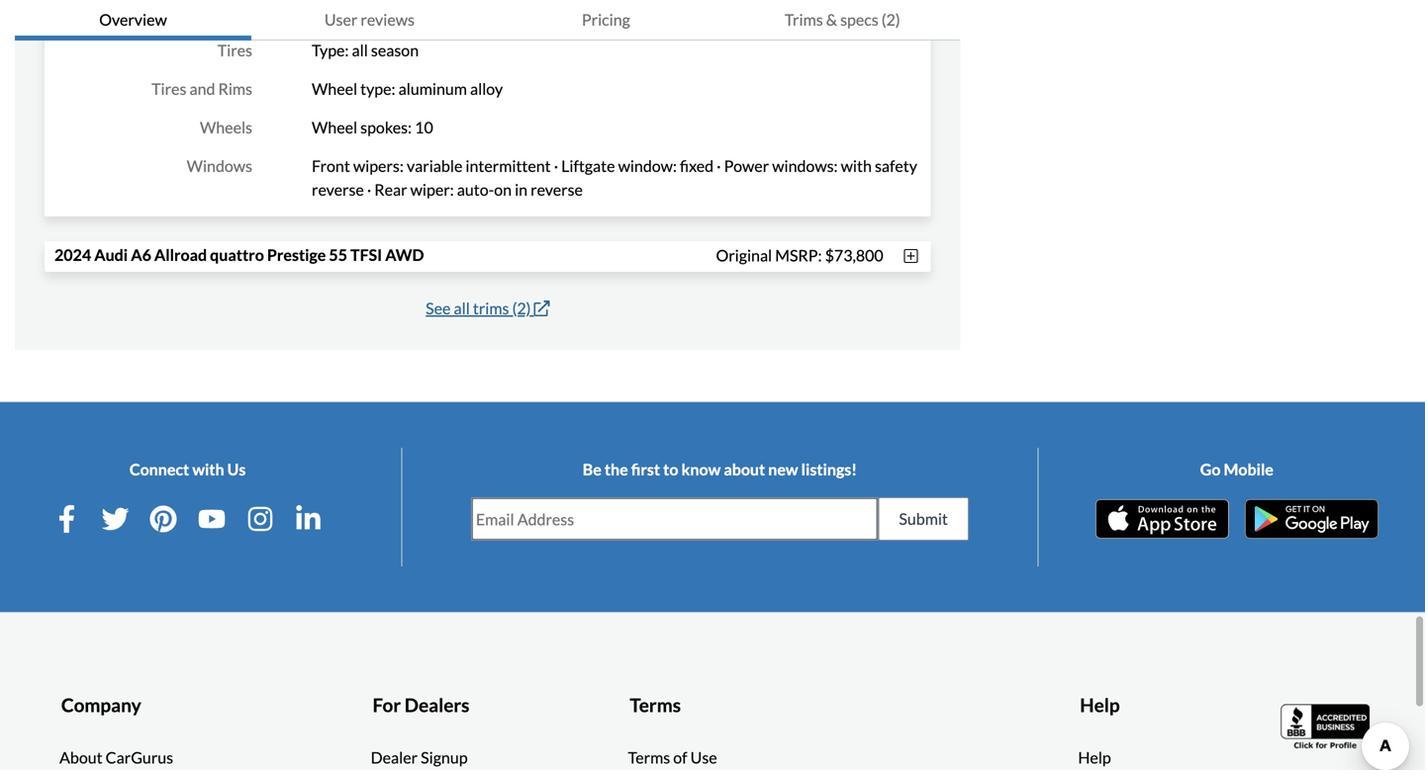 Task type: vqa. For each thing, say whether or not it's contained in the screenshot.
price
no



Task type: locate. For each thing, give the bounding box(es) containing it.
55
[[329, 246, 347, 265]]

1 vertical spatial wheel
[[312, 118, 357, 137]]

trims & specs (2) tab
[[724, 0, 961, 41]]

wheel up front
[[312, 118, 357, 137]]

all for see
[[454, 299, 470, 318]]

allroad
[[154, 246, 207, 265]]

external link image
[[534, 301, 550, 317]]

1 vertical spatial all
[[454, 299, 470, 318]]

safety
[[875, 156, 917, 176]]

2024 audi a6 allroad quattro prestige 55 tfsi awd
[[54, 246, 424, 265]]

1 vertical spatial tires
[[151, 79, 186, 99]]

(2) inside tab
[[882, 10, 900, 29]]

2024
[[54, 246, 91, 265]]

wheel
[[312, 79, 357, 99], [312, 118, 357, 137]]

power
[[724, 156, 769, 176]]

with left safety
[[841, 156, 872, 176]]

of
[[673, 749, 687, 768]]

plus square image
[[901, 249, 921, 264]]

about
[[59, 749, 103, 768]]

use
[[690, 749, 717, 768]]

1 wheel from the top
[[312, 79, 357, 99]]

tires up rims
[[217, 41, 252, 60]]

tires left "and"
[[151, 79, 186, 99]]

connect
[[129, 460, 189, 480]]

0 horizontal spatial with
[[192, 460, 224, 480]]

reverse right in
[[531, 180, 583, 200]]

0 horizontal spatial (2)
[[512, 299, 531, 318]]

about cargurus
[[59, 749, 173, 768]]

0 vertical spatial help
[[1080, 694, 1120, 717]]

(2)
[[882, 10, 900, 29], [512, 299, 531, 318]]

auto-
[[457, 180, 494, 200]]

2 horizontal spatial ·
[[717, 156, 721, 176]]

reverse
[[312, 180, 364, 200], [531, 180, 583, 200]]

tab list
[[15, 0, 961, 41]]

to
[[663, 460, 678, 480]]

signup
[[421, 749, 468, 768]]

· right fixed
[[717, 156, 721, 176]]

0 vertical spatial wheel
[[312, 79, 357, 99]]

reviews
[[361, 10, 415, 29]]

all for type:
[[352, 41, 368, 60]]

terms left of
[[628, 749, 670, 768]]

first
[[631, 460, 660, 480]]

about cargurus link
[[59, 747, 173, 771]]

cargurus
[[106, 749, 173, 768]]

0 horizontal spatial reverse
[[312, 180, 364, 200]]

get it on google play image
[[1245, 500, 1378, 539]]

all
[[352, 41, 368, 60], [454, 299, 470, 318]]

wipers:
[[353, 156, 404, 176]]

10
[[415, 118, 433, 137]]

see all trims (2) link
[[426, 299, 550, 318]]

type:
[[312, 41, 349, 60]]

the
[[604, 460, 628, 480]]

1 reverse from the left
[[312, 180, 364, 200]]

1 horizontal spatial reverse
[[531, 180, 583, 200]]

terms
[[630, 694, 681, 717], [628, 749, 670, 768]]

0 vertical spatial (2)
[[882, 10, 900, 29]]

2 wheel from the top
[[312, 118, 357, 137]]

·
[[554, 156, 558, 176], [717, 156, 721, 176], [367, 180, 371, 200]]

tires for tires
[[217, 41, 252, 60]]

variable
[[407, 156, 462, 176]]

with left the us
[[192, 460, 224, 480]]

window:
[[618, 156, 677, 176]]

tires
[[217, 41, 252, 60], [151, 79, 186, 99]]

(2) right specs
[[882, 10, 900, 29]]

wheel for wheel spokes: 10
[[312, 118, 357, 137]]

terms of use link
[[628, 747, 717, 771]]

1 vertical spatial (2)
[[512, 299, 531, 318]]

(2) left external link icon
[[512, 299, 531, 318]]

specs
[[840, 10, 878, 29]]

all right type: at top
[[352, 41, 368, 60]]

0 horizontal spatial all
[[352, 41, 368, 60]]

1 vertical spatial with
[[192, 460, 224, 480]]

0 vertical spatial all
[[352, 41, 368, 60]]

tires and rims
[[151, 79, 252, 99]]

1 horizontal spatial all
[[454, 299, 470, 318]]

us
[[227, 460, 246, 480]]

1 vertical spatial terms
[[628, 749, 670, 768]]

company
[[61, 694, 141, 717]]

wheel type: aluminum alloy
[[312, 79, 503, 99]]

aluminum
[[398, 79, 467, 99]]

user
[[324, 10, 358, 29]]

1 horizontal spatial with
[[841, 156, 872, 176]]

&
[[826, 10, 837, 29]]

terms up the terms of use
[[630, 694, 681, 717]]

all right the see
[[454, 299, 470, 318]]

front wipers: variable intermittent · liftgate window: fixed · power windows: with safety reverse · rear wiper: auto-on in reverse
[[312, 156, 917, 200]]

tfsi
[[350, 246, 382, 265]]

0 vertical spatial with
[[841, 156, 872, 176]]

with
[[841, 156, 872, 176], [192, 460, 224, 480]]

original
[[716, 246, 772, 265]]

1 horizontal spatial tires
[[217, 41, 252, 60]]

season
[[371, 41, 419, 60]]

help link
[[1078, 747, 1111, 771]]

0 horizontal spatial tires
[[151, 79, 186, 99]]

know
[[681, 460, 721, 480]]

reverse down front
[[312, 180, 364, 200]]

(2) for trims & specs (2)
[[882, 10, 900, 29]]

Email Address email field
[[472, 499, 877, 540]]

be the first to know about new listings!
[[583, 460, 857, 480]]

in
[[515, 180, 528, 200]]

help
[[1080, 694, 1120, 717], [1078, 749, 1111, 768]]

0 vertical spatial terms
[[630, 694, 681, 717]]

twitter image
[[101, 506, 129, 534]]

· left rear
[[367, 180, 371, 200]]

0 vertical spatial tires
[[217, 41, 252, 60]]

terms of use
[[628, 749, 717, 768]]

overview tab
[[15, 0, 251, 41]]

facebook image
[[53, 506, 81, 534]]

go mobile
[[1200, 460, 1274, 480]]

pricing tab
[[488, 0, 724, 41]]

msrp:
[[775, 246, 822, 265]]

· left liftgate
[[554, 156, 558, 176]]

wheel down type: at top
[[312, 79, 357, 99]]

1 horizontal spatial (2)
[[882, 10, 900, 29]]

rims
[[218, 79, 252, 99]]

wheel spokes: 10
[[312, 118, 433, 137]]



Task type: describe. For each thing, give the bounding box(es) containing it.
dealer signup link
[[371, 747, 468, 771]]

windows
[[187, 156, 252, 176]]

trims
[[785, 10, 823, 29]]

a6
[[131, 246, 151, 265]]

instagram image
[[246, 506, 274, 534]]

see all trims (2)
[[426, 299, 531, 318]]

original msrp: $73,800
[[716, 246, 883, 265]]

on
[[494, 180, 512, 200]]

1 horizontal spatial ·
[[554, 156, 558, 176]]

about
[[724, 460, 765, 480]]

front
[[312, 156, 350, 176]]

liftgate
[[561, 156, 615, 176]]

connect with us
[[129, 460, 246, 480]]

user reviews tab
[[251, 0, 488, 41]]

$73,800
[[825, 246, 883, 265]]

prestige
[[267, 246, 326, 265]]

pinterest image
[[150, 506, 177, 534]]

youtube image
[[198, 506, 226, 534]]

spokes:
[[360, 118, 412, 137]]

type:
[[360, 79, 395, 99]]

with inside front wipers: variable intermittent · liftgate window: fixed · power windows: with safety reverse · rear wiper: auto-on in reverse
[[841, 156, 872, 176]]

audi
[[94, 246, 128, 265]]

type: all season
[[312, 41, 419, 60]]

for dealers
[[373, 694, 470, 717]]

and
[[189, 79, 215, 99]]

submit
[[899, 510, 948, 529]]

trims & specs (2)
[[785, 10, 900, 29]]

click for the bbb business review of this auto listing service in cambridge ma image
[[1281, 703, 1376, 752]]

linkedin image
[[294, 506, 322, 534]]

wheels
[[200, 118, 252, 137]]

awd
[[385, 246, 424, 265]]

wiper:
[[410, 180, 454, 200]]

0 horizontal spatial ·
[[367, 180, 371, 200]]

mobile
[[1224, 460, 1274, 480]]

see
[[426, 299, 451, 318]]

submit button
[[878, 498, 969, 541]]

be
[[583, 460, 601, 480]]

terms for terms
[[630, 694, 681, 717]]

dealer signup
[[371, 749, 468, 768]]

trims
[[473, 299, 509, 318]]

tires for tires and rims
[[151, 79, 186, 99]]

2 reverse from the left
[[531, 180, 583, 200]]

1 vertical spatial help
[[1078, 749, 1111, 768]]

user reviews
[[324, 10, 415, 29]]

go
[[1200, 460, 1221, 480]]

(2) for see all trims (2)
[[512, 299, 531, 318]]

intermittent
[[466, 156, 551, 176]]

fixed
[[680, 156, 714, 176]]

rear
[[374, 180, 407, 200]]

terms for terms of use
[[628, 749, 670, 768]]

pricing
[[582, 10, 630, 29]]

dealer
[[371, 749, 418, 768]]

tab list containing overview
[[15, 0, 961, 41]]

alloy
[[470, 79, 503, 99]]

windows:
[[772, 156, 838, 176]]

for
[[373, 694, 401, 717]]

download on the app store image
[[1095, 500, 1229, 539]]

listings!
[[801, 460, 857, 480]]

new
[[768, 460, 798, 480]]

dealers
[[405, 694, 470, 717]]

overview
[[99, 10, 167, 29]]

quattro
[[210, 246, 264, 265]]

wheel for wheel type: aluminum alloy
[[312, 79, 357, 99]]



